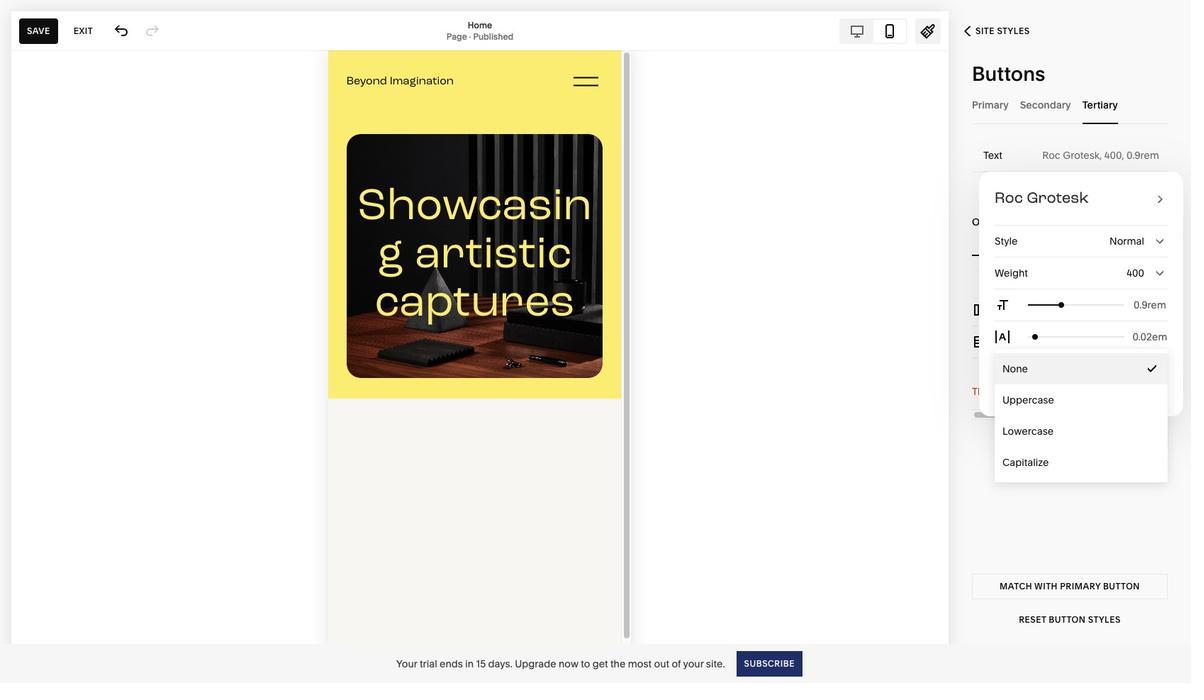 Task type: locate. For each thing, give the bounding box(es) containing it.
styles right button
[[1089, 614, 1122, 625]]

site styles
[[976, 26, 1030, 36]]

outline
[[973, 216, 1007, 228]]

1 horizontal spatial styles
[[1089, 614, 1122, 625]]

text inside field
[[995, 363, 1014, 375]]

roc grotesk, 400, 0.9rem
[[1043, 149, 1160, 162]]

text up page
[[995, 363, 1014, 375]]

0 vertical spatial styles
[[998, 26, 1030, 36]]

have
[[1058, 385, 1081, 398]]

capitalize
[[1003, 456, 1050, 469]]

0 vertical spatial text
[[984, 149, 1003, 162]]

roc
[[1043, 149, 1061, 162], [995, 188, 1024, 210]]

None text field
[[1133, 297, 1168, 313], [1133, 334, 1168, 350], [1133, 297, 1168, 313], [1133, 334, 1168, 350]]

in
[[466, 657, 474, 670]]

upgrade
[[515, 657, 557, 670]]

roc up outline
[[995, 188, 1024, 210]]

styles inside reset button styles button
[[1089, 614, 1122, 625]]

your
[[684, 657, 704, 670]]

text transform
[[995, 363, 1062, 375]]

0 horizontal spatial styles
[[998, 26, 1030, 36]]

doesn't
[[1021, 385, 1056, 398]]

reset button styles button
[[973, 607, 1168, 633]]

a
[[1083, 385, 1089, 398]]

shape
[[984, 182, 1014, 194]]

roc for roc grotesk
[[995, 188, 1024, 210]]

now
[[559, 657, 579, 670]]

1 vertical spatial roc
[[995, 188, 1024, 210]]

exit
[[74, 25, 93, 36]]

grotesk,
[[1064, 149, 1103, 162]]

the
[[611, 657, 626, 670]]

out
[[654, 657, 670, 670]]

tertiary button
[[1083, 85, 1119, 124]]

pill
[[1146, 182, 1160, 194]]

secondary
[[1021, 98, 1072, 111]]

1 vertical spatial text
[[995, 363, 1014, 375]]

None range field
[[1029, 289, 1125, 321], [1006, 294, 1125, 326], [1029, 321, 1125, 353], [1006, 326, 1125, 358], [1029, 289, 1125, 321], [1006, 294, 1125, 326], [1029, 321, 1125, 353], [1006, 326, 1125, 358]]

tab list
[[841, 20, 907, 42], [973, 85, 1168, 124]]

1 vertical spatial tab list
[[973, 85, 1168, 124]]

tertiary
[[1083, 98, 1119, 111]]

Text transform field
[[995, 353, 1168, 385]]

0.9rem
[[1127, 149, 1160, 162]]

text up shape
[[984, 149, 1003, 162]]

styles inside site styles button
[[998, 26, 1030, 36]]

reset button styles
[[1020, 614, 1122, 625]]

buttons
[[973, 62, 1046, 86]]

tertiary
[[1091, 385, 1124, 398]]

reset
[[1020, 614, 1047, 625]]

tab list containing primary
[[973, 85, 1168, 124]]

None text field
[[1133, 302, 1168, 318], [1133, 329, 1168, 345], [1133, 302, 1168, 318], [1133, 329, 1168, 345]]

0 horizontal spatial roc
[[995, 188, 1024, 210]]

0 horizontal spatial tab list
[[841, 20, 907, 42]]

home page · published
[[447, 20, 514, 42]]

site
[[976, 26, 995, 36]]

your
[[397, 657, 418, 670]]

styles right site
[[998, 26, 1030, 36]]

home
[[468, 20, 493, 30]]

1 horizontal spatial tab list
[[973, 85, 1168, 124]]

list box
[[995, 353, 1168, 478]]

styles
[[998, 26, 1030, 36], [1089, 614, 1122, 625]]

0 vertical spatial tab list
[[841, 20, 907, 42]]

text
[[984, 149, 1003, 162], [995, 363, 1014, 375]]

roc grotesk
[[995, 188, 1090, 210]]

0 vertical spatial roc
[[1043, 149, 1061, 162]]

roc inside button
[[995, 188, 1024, 210]]

1 horizontal spatial roc
[[1043, 149, 1061, 162]]

to
[[581, 657, 591, 670]]

1 vertical spatial styles
[[1089, 614, 1122, 625]]

roc left grotesk,
[[1043, 149, 1061, 162]]

page
[[994, 385, 1019, 398]]

most
[[628, 657, 652, 670]]



Task type: vqa. For each thing, say whether or not it's contained in the screenshot.
the Without
no



Task type: describe. For each thing, give the bounding box(es) containing it.
400,
[[1105, 149, 1125, 162]]

this
[[973, 385, 992, 398]]

days.
[[488, 657, 513, 670]]

text for text
[[984, 149, 1003, 162]]

[object Object] text field
[[1144, 214, 1164, 230]]

·
[[469, 31, 471, 42]]

15
[[476, 657, 486, 670]]

site.
[[706, 657, 725, 670]]

site styles button
[[949, 16, 1046, 47]]

text for text transform
[[995, 363, 1014, 375]]

primary
[[973, 98, 1009, 111]]

transform
[[1017, 363, 1062, 375]]

[object Object] range field
[[973, 239, 1168, 271]]

save button
[[19, 18, 58, 44]]

get
[[593, 657, 608, 670]]

exit button
[[66, 18, 101, 44]]

grotesk
[[1027, 188, 1090, 210]]

published
[[473, 31, 514, 42]]

page
[[447, 31, 467, 42]]

roc for roc grotesk, 400, 0.9rem
[[1043, 149, 1061, 162]]

roc grotesk button
[[980, 172, 1184, 226]]

secondary button
[[1021, 85, 1072, 124]]

your trial ends in 15 days. upgrade now to get the most out of your site.
[[397, 657, 725, 670]]

none
[[1003, 363, 1029, 375]]

this page doesn't have a tertiary button.
[[973, 385, 1159, 398]]

button
[[1049, 614, 1086, 625]]

uppercase
[[1003, 394, 1055, 407]]

list box containing none
[[995, 353, 1168, 478]]

of
[[672, 657, 681, 670]]

outline element
[[973, 204, 1168, 271]]

lowercase
[[1003, 425, 1054, 438]]

trial
[[420, 657, 438, 670]]

save
[[27, 25, 50, 36]]

primary button
[[973, 85, 1009, 124]]

button.
[[1126, 385, 1159, 398]]

ends
[[440, 657, 463, 670]]



